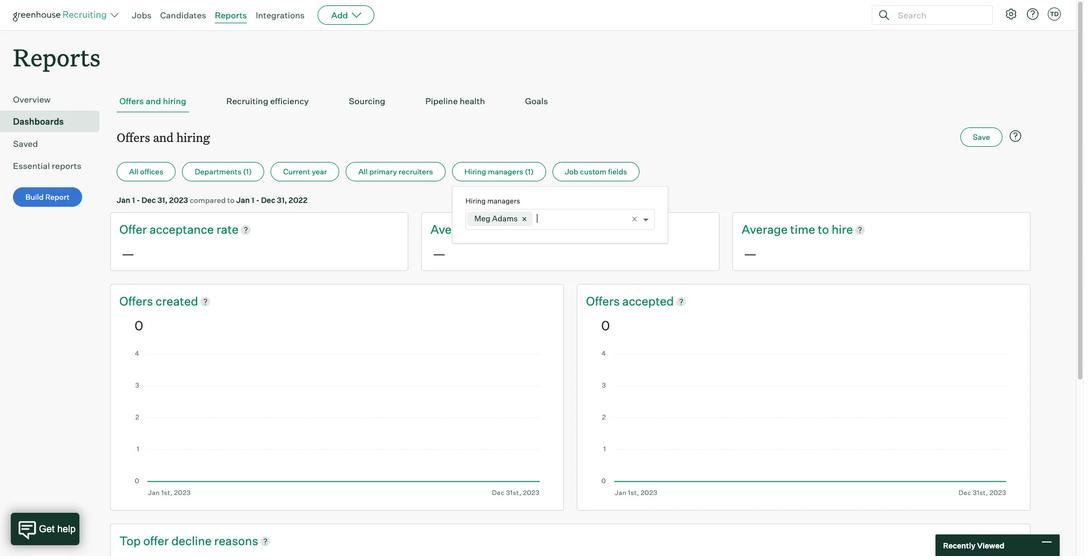 Task type: locate. For each thing, give the bounding box(es) containing it.
dec
[[142, 196, 156, 205], [261, 196, 275, 205]]

build report
[[25, 192, 70, 202]]

-
[[137, 196, 140, 205], [256, 196, 260, 205]]

0 vertical spatial hiring
[[464, 167, 486, 176]]

offers and hiring
[[119, 96, 186, 107], [117, 129, 210, 145]]

hiring up the meg
[[466, 197, 486, 205]]

0 horizontal spatial offers link
[[119, 293, 156, 310]]

time link down hiring managers in the left top of the page
[[479, 222, 507, 238]]

viewed
[[977, 541, 1005, 550]]

offer link
[[119, 222, 149, 238]]

saved
[[13, 138, 38, 149]]

1 - from the left
[[137, 196, 140, 205]]

0 horizontal spatial 31,
[[157, 196, 168, 205]]

offers and hiring inside offers and hiring button
[[119, 96, 186, 107]]

1 average link from the left
[[431, 222, 479, 238]]

2 jan from the left
[[236, 196, 250, 205]]

2 — from the left
[[433, 246, 446, 262]]

accepted link
[[622, 293, 674, 310]]

to right compared
[[227, 196, 235, 205]]

2 offers link from the left
[[586, 293, 622, 310]]

managers
[[488, 167, 523, 176], [487, 197, 520, 205]]

time link for hire
[[790, 222, 818, 238]]

td
[[1050, 10, 1059, 18]]

1 horizontal spatial average
[[742, 222, 788, 237]]

greenhouse recruiting image
[[13, 9, 110, 22]]

managers for hiring managers
[[487, 197, 520, 205]]

1 horizontal spatial 1
[[251, 196, 255, 205]]

recruiters
[[399, 167, 433, 176]]

(1) right departments
[[243, 167, 252, 176]]

1 offers link from the left
[[119, 293, 156, 310]]

0 horizontal spatial 0
[[135, 318, 143, 334]]

jobs link
[[132, 10, 152, 21]]

3 — from the left
[[744, 246, 757, 262]]

dashboards
[[13, 116, 64, 127]]

job custom fields button
[[553, 162, 640, 182]]

1 horizontal spatial time
[[790, 222, 815, 237]]

time
[[479, 222, 504, 237], [790, 222, 815, 237]]

0 horizontal spatial jan
[[117, 196, 130, 205]]

to link
[[507, 222, 521, 238], [818, 222, 832, 238]]

1 vertical spatial hiring
[[176, 129, 210, 145]]

job custom fields
[[565, 167, 627, 176]]

31,
[[157, 196, 168, 205], [277, 196, 287, 205]]

fields
[[608, 167, 627, 176]]

recently
[[943, 541, 976, 550]]

0 horizontal spatial dec
[[142, 196, 156, 205]]

1 horizontal spatial (1)
[[525, 167, 534, 176]]

time for hire
[[790, 222, 815, 237]]

1 horizontal spatial time link
[[790, 222, 818, 238]]

save
[[973, 132, 990, 142]]

2 horizontal spatial to
[[818, 222, 829, 237]]

all left primary at the top of the page
[[358, 167, 368, 176]]

0 horizontal spatial (1)
[[243, 167, 252, 176]]

1 horizontal spatial reports
[[215, 10, 247, 21]]

recruiting efficiency button
[[224, 90, 312, 112]]

offers link for created
[[119, 293, 156, 310]]

1 horizontal spatial dec
[[261, 196, 275, 205]]

1 time from the left
[[479, 222, 504, 237]]

tab list
[[117, 90, 1024, 112]]

to for fill
[[507, 222, 518, 237]]

0 horizontal spatial xychart image
[[135, 351, 540, 497]]

dec down all offices "button"
[[142, 196, 156, 205]]

managers up hiring managers in the left top of the page
[[488, 167, 523, 176]]

0 horizontal spatial —
[[122, 246, 135, 262]]

1 horizontal spatial to link
[[818, 222, 832, 238]]

and
[[146, 96, 161, 107], [153, 129, 174, 145]]

1 average from the left
[[431, 222, 477, 237]]

configure image
[[1005, 8, 1018, 21]]

31, left '2023'
[[157, 196, 168, 205]]

year
[[312, 167, 327, 176]]

recruiting efficiency
[[226, 96, 309, 107]]

hiring inside button
[[464, 167, 486, 176]]

td button
[[1046, 5, 1063, 23]]

None field
[[537, 210, 540, 230]]

dec left '2022'
[[261, 196, 275, 205]]

all
[[129, 167, 138, 176], [358, 167, 368, 176]]

31, left '2022'
[[277, 196, 287, 205]]

faq image
[[1009, 130, 1022, 143]]

1 horizontal spatial average link
[[742, 222, 790, 238]]

(1)
[[243, 167, 252, 176], [525, 167, 534, 176]]

1 vertical spatial managers
[[487, 197, 520, 205]]

2 1 from the left
[[251, 196, 255, 205]]

recently viewed
[[943, 541, 1005, 550]]

2 31, from the left
[[277, 196, 287, 205]]

- down all offices "button"
[[137, 196, 140, 205]]

1 0 from the left
[[135, 318, 143, 334]]

average time to for fill
[[431, 222, 521, 237]]

all inside button
[[358, 167, 368, 176]]

0 horizontal spatial all
[[129, 167, 138, 176]]

1 horizontal spatial all
[[358, 167, 368, 176]]

0 horizontal spatial average
[[431, 222, 477, 237]]

0 horizontal spatial time
[[479, 222, 504, 237]]

1 time link from the left
[[479, 222, 507, 238]]

managers up adams
[[487, 197, 520, 205]]

1 horizontal spatial 0
[[601, 318, 610, 334]]

0 horizontal spatial average time to
[[431, 222, 521, 237]]

2 - from the left
[[256, 196, 260, 205]]

hiring up hiring managers in the left top of the page
[[464, 167, 486, 176]]

to left fill at the left top of the page
[[507, 222, 518, 237]]

time link left hire "link"
[[790, 222, 818, 238]]

2 xychart image from the left
[[601, 351, 1007, 497]]

1 horizontal spatial -
[[256, 196, 260, 205]]

2 average from the left
[[742, 222, 788, 237]]

×
[[631, 213, 638, 225]]

2 0 from the left
[[601, 318, 610, 334]]

0 horizontal spatial 1
[[132, 196, 135, 205]]

2 time link from the left
[[790, 222, 818, 238]]

1 vertical spatial and
[[153, 129, 174, 145]]

1 horizontal spatial average time to
[[742, 222, 832, 237]]

time for fill
[[479, 222, 504, 237]]

fill
[[521, 222, 534, 237]]

average time to
[[431, 222, 521, 237], [742, 222, 832, 237]]

time left hire
[[790, 222, 815, 237]]

add button
[[318, 5, 375, 25]]

average
[[431, 222, 477, 237], [742, 222, 788, 237]]

top
[[119, 534, 141, 548]]

time down hiring managers in the left top of the page
[[479, 222, 504, 237]]

- left '2022'
[[256, 196, 260, 205]]

sourcing button
[[346, 90, 388, 112]]

0 for accepted
[[601, 318, 610, 334]]

all inside "button"
[[129, 167, 138, 176]]

meg
[[474, 214, 491, 224]]

goals button
[[522, 90, 551, 112]]

reports right candidates link
[[215, 10, 247, 21]]

current year
[[283, 167, 327, 176]]

1 average time to from the left
[[431, 222, 521, 237]]

0 vertical spatial and
[[146, 96, 161, 107]]

1 horizontal spatial —
[[433, 246, 446, 262]]

0 horizontal spatial average link
[[431, 222, 479, 238]]

all primary recruiters
[[358, 167, 433, 176]]

jan
[[117, 196, 130, 205], [236, 196, 250, 205]]

offers
[[119, 96, 144, 107], [117, 129, 150, 145], [119, 294, 156, 308], [586, 294, 622, 308]]

1 up "offer"
[[132, 196, 135, 205]]

2 average link from the left
[[742, 222, 790, 238]]

1 horizontal spatial to
[[507, 222, 518, 237]]

hiring
[[464, 167, 486, 176], [466, 197, 486, 205]]

integrations
[[256, 10, 305, 21]]

0 vertical spatial hiring
[[163, 96, 186, 107]]

managers inside button
[[488, 167, 523, 176]]

0
[[135, 318, 143, 334], [601, 318, 610, 334]]

1 to link from the left
[[507, 222, 521, 238]]

1 horizontal spatial offers link
[[586, 293, 622, 310]]

2 to link from the left
[[818, 222, 832, 238]]

1 — from the left
[[122, 246, 135, 262]]

jan up "offer"
[[117, 196, 130, 205]]

essential
[[13, 161, 50, 171]]

2 horizontal spatial —
[[744, 246, 757, 262]]

build report button
[[13, 188, 82, 207]]

all left 'offices'
[[129, 167, 138, 176]]

1 31, from the left
[[157, 196, 168, 205]]

(1) left job
[[525, 167, 534, 176]]

offer acceptance
[[119, 222, 216, 237]]

candidates
[[160, 10, 206, 21]]

1 horizontal spatial 31,
[[277, 196, 287, 205]]

average link
[[431, 222, 479, 238], [742, 222, 790, 238]]

primary
[[369, 167, 397, 176]]

2 all from the left
[[358, 167, 368, 176]]

0 horizontal spatial reports
[[13, 41, 101, 73]]

1 down the departments (1) button
[[251, 196, 255, 205]]

goals
[[525, 96, 548, 107]]

0 vertical spatial offers and hiring
[[119, 96, 186, 107]]

jan up rate
[[236, 196, 250, 205]]

hiring managers (1) button
[[452, 162, 546, 182]]

—
[[122, 246, 135, 262], [433, 246, 446, 262], [744, 246, 757, 262]]

1 horizontal spatial xychart image
[[601, 351, 1007, 497]]

0 horizontal spatial time link
[[479, 222, 507, 238]]

current year button
[[271, 162, 340, 182]]

1
[[132, 196, 135, 205], [251, 196, 255, 205]]

reports down greenhouse recruiting image
[[13, 41, 101, 73]]

1 vertical spatial hiring
[[466, 197, 486, 205]]

to left hire
[[818, 222, 829, 237]]

reports
[[215, 10, 247, 21], [13, 41, 101, 73]]

hiring managers
[[466, 197, 520, 205]]

1 all from the left
[[129, 167, 138, 176]]

rate link
[[216, 222, 239, 238]]

2023
[[169, 196, 188, 205]]

2 time from the left
[[790, 222, 815, 237]]

xychart image
[[135, 351, 540, 497], [601, 351, 1007, 497]]

offers link
[[119, 293, 156, 310], [586, 293, 622, 310]]

1 xychart image from the left
[[135, 351, 540, 497]]

top offer decline
[[119, 534, 214, 548]]

accepted
[[622, 294, 674, 308]]

offers link for accepted
[[586, 293, 622, 310]]

0 horizontal spatial to
[[227, 196, 235, 205]]

0 vertical spatial managers
[[488, 167, 523, 176]]

0 horizontal spatial -
[[137, 196, 140, 205]]

1 horizontal spatial jan
[[236, 196, 250, 205]]

2 average time to from the left
[[742, 222, 832, 237]]

0 horizontal spatial to link
[[507, 222, 521, 238]]



Task type: describe. For each thing, give the bounding box(es) containing it.
average for fill
[[431, 222, 477, 237]]

integrations link
[[256, 10, 305, 21]]

1 1 from the left
[[132, 196, 135, 205]]

departments
[[195, 167, 242, 176]]

0 vertical spatial reports
[[215, 10, 247, 21]]

to link for hire
[[818, 222, 832, 238]]

created
[[156, 294, 198, 308]]

jan 1 - dec 31, 2023 compared to jan 1 - dec 31, 2022
[[117, 196, 308, 205]]

2022
[[289, 196, 308, 205]]

managers for hiring managers (1)
[[488, 167, 523, 176]]

1 dec from the left
[[142, 196, 156, 205]]

add
[[331, 10, 348, 21]]

job
[[565, 167, 578, 176]]

and inside button
[[146, 96, 161, 107]]

offer
[[119, 222, 147, 237]]

time link for fill
[[479, 222, 507, 238]]

dashboards link
[[13, 115, 95, 128]]

offer link
[[143, 533, 171, 550]]

reasons
[[214, 534, 258, 548]]

1 jan from the left
[[117, 196, 130, 205]]

— for fill
[[433, 246, 446, 262]]

health
[[460, 96, 485, 107]]

created link
[[156, 293, 198, 310]]

1 (1) from the left
[[243, 167, 252, 176]]

1 vertical spatial offers and hiring
[[117, 129, 210, 145]]

0 for created
[[135, 318, 143, 334]]

jobs
[[132, 10, 152, 21]]

hire link
[[832, 222, 853, 238]]

pipeline
[[425, 96, 458, 107]]

— for hire
[[744, 246, 757, 262]]

all for all primary recruiters
[[358, 167, 368, 176]]

departments (1) button
[[182, 162, 264, 182]]

Search text field
[[895, 7, 983, 23]]

offers inside button
[[119, 96, 144, 107]]

acceptance link
[[149, 222, 216, 238]]

saved link
[[13, 137, 95, 150]]

meg adams
[[474, 214, 518, 224]]

current
[[283, 167, 310, 176]]

offers and hiring button
[[117, 90, 189, 112]]

essential reports link
[[13, 159, 95, 172]]

hiring for hiring managers (1)
[[464, 167, 486, 176]]

average link for hire
[[742, 222, 790, 238]]

rate
[[216, 222, 239, 237]]

compared
[[190, 196, 226, 205]]

adams
[[492, 214, 518, 224]]

offer
[[143, 534, 169, 548]]

report
[[45, 192, 70, 202]]

2 (1) from the left
[[525, 167, 534, 176]]

custom
[[580, 167, 607, 176]]

all primary recruiters button
[[346, 162, 446, 182]]

candidates link
[[160, 10, 206, 21]]

xychart image for created
[[135, 351, 540, 497]]

efficiency
[[270, 96, 309, 107]]

fill link
[[521, 222, 534, 238]]

decline
[[171, 534, 212, 548]]

1 vertical spatial reports
[[13, 41, 101, 73]]

top link
[[119, 533, 143, 550]]

all offices
[[129, 167, 163, 176]]

acceptance
[[149, 222, 214, 237]]

average for hire
[[742, 222, 788, 237]]

sourcing
[[349, 96, 385, 107]]

overview link
[[13, 93, 95, 106]]

reasons link
[[214, 533, 258, 550]]

overview
[[13, 94, 51, 105]]

save button
[[961, 128, 1003, 147]]

reports
[[52, 161, 81, 171]]

build
[[25, 192, 44, 202]]

td button
[[1048, 8, 1061, 21]]

hiring for hiring managers
[[466, 197, 486, 205]]

average link for fill
[[431, 222, 479, 238]]

decline link
[[171, 533, 214, 550]]

pipeline health button
[[423, 90, 488, 112]]

to link for fill
[[507, 222, 521, 238]]

tab list containing offers and hiring
[[117, 90, 1024, 112]]

all offices button
[[117, 162, 176, 182]]

departments (1)
[[195, 167, 252, 176]]

recruiting
[[226, 96, 268, 107]]

hire
[[832, 222, 853, 237]]

2 dec from the left
[[261, 196, 275, 205]]

all for all offices
[[129, 167, 138, 176]]

reports link
[[215, 10, 247, 21]]

hiring managers (1)
[[464, 167, 534, 176]]

essential reports
[[13, 161, 81, 171]]

hiring inside button
[[163, 96, 186, 107]]

xychart image for accepted
[[601, 351, 1007, 497]]

average time to for hire
[[742, 222, 832, 237]]

offices
[[140, 167, 163, 176]]

pipeline health
[[425, 96, 485, 107]]

to for hire
[[818, 222, 829, 237]]



Task type: vqa. For each thing, say whether or not it's contained in the screenshot.
second Offers Link from the left
yes



